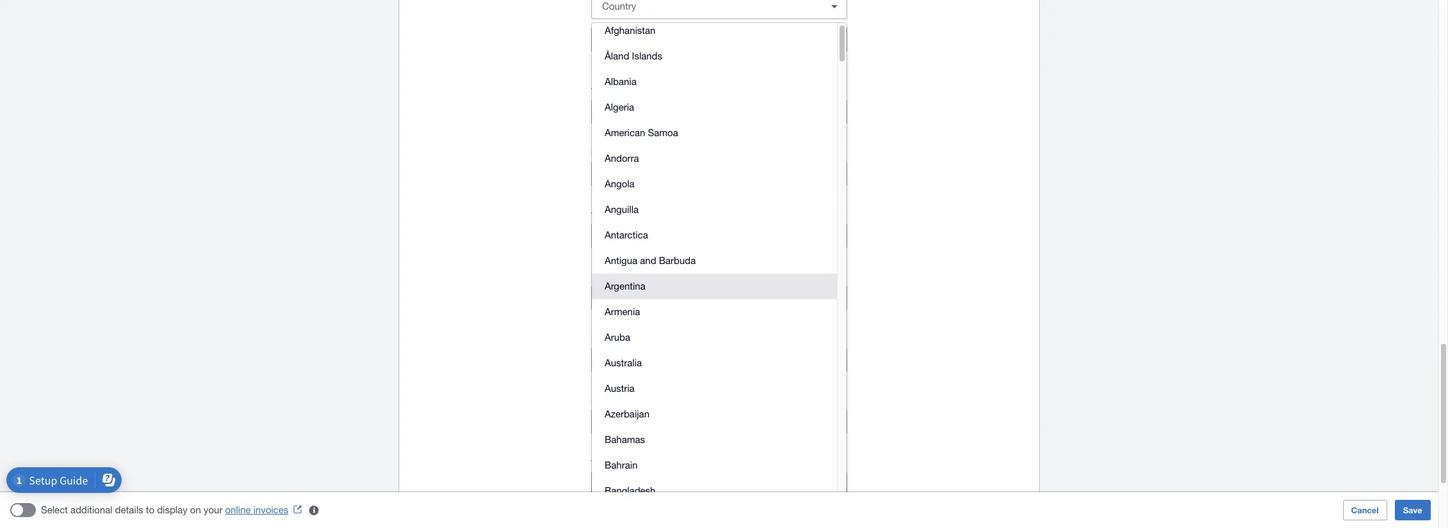 Task type: vqa. For each thing, say whether or not it's contained in the screenshot.
the top the Xero link
no



Task type: locate. For each thing, give the bounding box(es) containing it.
0 vertical spatial country
[[602, 106, 636, 117]]

country down argentina
[[602, 292, 636, 303]]

azerbaijan button
[[592, 402, 837, 427]]

antigua and barbuda button
[[592, 248, 837, 274]]

2 country button from the top
[[591, 285, 671, 311]]

bahrain
[[605, 460, 638, 471]]

cancel
[[1351, 506, 1379, 516]]

group containing afghanistan
[[592, 10, 847, 529]]

1 vertical spatial country
[[602, 292, 636, 303]]

1 country button from the top
[[591, 99, 671, 125]]

0 vertical spatial country button
[[591, 99, 671, 125]]

åland islands
[[605, 51, 662, 61]]

azerbaijan
[[605, 409, 649, 420]]

country button
[[591, 99, 671, 125], [591, 285, 671, 311], [591, 347, 671, 373]]

anguilla
[[605, 204, 639, 215]]

2 country from the top
[[602, 292, 636, 303]]

country up american
[[602, 106, 636, 117]]

None text field
[[677, 100, 847, 124], [677, 348, 847, 372], [677, 100, 847, 124], [677, 348, 847, 372]]

website
[[591, 210, 623, 220]]

country down aruba
[[602, 354, 636, 365]]

2 vertical spatial country button
[[591, 347, 671, 373]]

albania
[[605, 76, 637, 87]]

country button up american
[[591, 99, 671, 125]]

country button down aruba
[[591, 347, 671, 373]]

2 vertical spatial country
[[602, 354, 636, 365]]

list box
[[592, 10, 837, 529]]

bangladesh
[[605, 486, 656, 497]]

None text field
[[677, 286, 847, 310]]

1 country from the top
[[602, 106, 636, 117]]

antarctica button
[[592, 223, 837, 248]]

group
[[592, 10, 847, 529]]

telephone
[[591, 86, 632, 96]]

and
[[640, 255, 656, 266]]

austria
[[605, 383, 635, 394]]

angola
[[605, 179, 635, 189]]

barbuda
[[659, 255, 696, 266]]

islands
[[632, 51, 662, 61]]

country for mobile
[[602, 292, 636, 303]]

online invoices link
[[225, 505, 306, 516]]

3 country button from the top
[[591, 347, 671, 373]]

afghanistan button
[[592, 18, 837, 44]]

your
[[204, 505, 222, 516]]

armenia
[[605, 307, 640, 317]]

Attention text field
[[592, 28, 847, 52]]

country button for mobile
[[591, 285, 671, 311]]

armenia button
[[592, 299, 837, 325]]

bahamas button
[[592, 427, 837, 453]]

afghanistan
[[605, 25, 656, 36]]

american
[[605, 127, 645, 138]]

australia button
[[592, 351, 837, 376]]

bangladesh button
[[592, 479, 837, 504]]

country button down mobile
[[591, 285, 671, 311]]

3 country from the top
[[602, 354, 636, 365]]

åland
[[605, 51, 629, 61]]

aruba
[[605, 332, 630, 343]]

Country field
[[592, 0, 817, 19]]

1 vertical spatial country button
[[591, 285, 671, 311]]

display
[[157, 505, 187, 516]]

country button for telephone
[[591, 99, 671, 125]]

aruba button
[[592, 325, 837, 351]]

andorra
[[605, 153, 639, 164]]

country
[[602, 106, 636, 117], [602, 292, 636, 303], [602, 354, 636, 365]]

Email text field
[[592, 162, 847, 186]]

additional information image
[[301, 498, 327, 523]]



Task type: describe. For each thing, give the bounding box(es) containing it.
save button
[[1395, 500, 1431, 521]]

on
[[190, 505, 201, 516]]

cancel button
[[1343, 500, 1387, 521]]

email
[[591, 148, 613, 158]]

bahrain button
[[592, 453, 837, 479]]

algeria button
[[592, 95, 837, 120]]

samoa
[[648, 127, 678, 138]]

american samoa button
[[592, 120, 837, 146]]

additional
[[70, 505, 112, 516]]

åland islands button
[[592, 44, 837, 69]]

country button for fax
[[591, 347, 671, 373]]

details
[[115, 505, 143, 516]]

american samoa
[[605, 127, 678, 138]]

twitter.com/
[[601, 479, 652, 490]]

save
[[1403, 506, 1422, 516]]

Website text field
[[592, 224, 847, 248]]

antarctica
[[605, 230, 648, 241]]

antigua and barbuda
[[605, 255, 696, 266]]

argentina button
[[592, 274, 837, 299]]

anguilla button
[[592, 197, 837, 223]]

bahamas
[[605, 434, 645, 445]]

facebook.com/
[[601, 417, 666, 427]]

list box containing afghanistan
[[592, 10, 837, 529]]

algeria
[[605, 102, 634, 113]]

country for fax
[[602, 354, 636, 365]]

argentina
[[605, 281, 645, 292]]

mobile
[[591, 272, 618, 282]]

Facebook text field
[[666, 410, 847, 434]]

fax
[[591, 334, 605, 344]]

to
[[146, 505, 154, 516]]

angola button
[[592, 171, 837, 197]]

australia
[[605, 358, 642, 369]]

online
[[225, 505, 251, 516]]

austria button
[[592, 376, 837, 402]]

country for telephone
[[602, 106, 636, 117]]

select
[[41, 505, 68, 516]]

select additional details to display on your online invoices
[[41, 505, 288, 516]]

Twitter text field
[[652, 472, 847, 497]]

antigua
[[605, 255, 637, 266]]

invoices
[[253, 505, 288, 516]]

toggle list image
[[822, 0, 847, 19]]

albania button
[[592, 69, 837, 95]]

andorra button
[[592, 146, 837, 171]]

facebook
[[591, 396, 631, 406]]

twitter
[[591, 458, 618, 468]]



